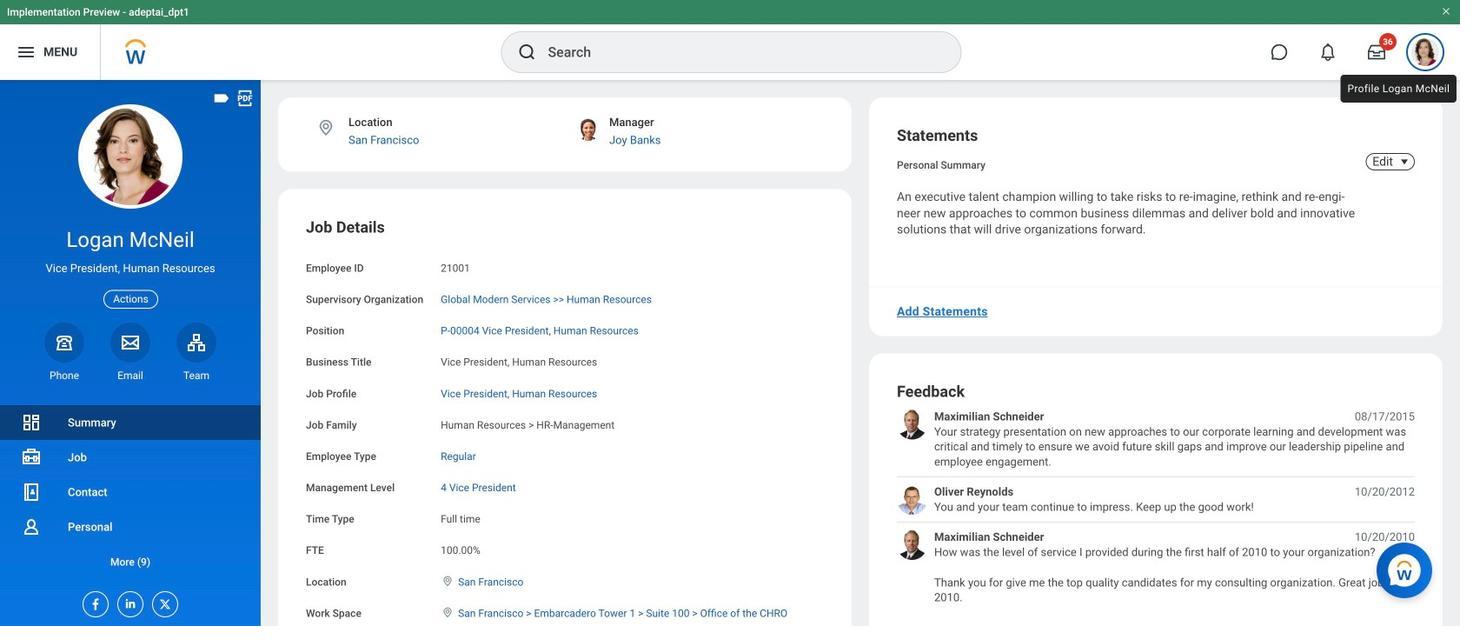Task type: locate. For each thing, give the bounding box(es) containing it.
close environment banner image
[[1442, 6, 1452, 17]]

1 vertical spatial employee's photo (maximilian schneider) image
[[897, 530, 928, 560]]

notifications large image
[[1320, 43, 1338, 61]]

location image
[[441, 606, 455, 619]]

0 horizontal spatial location image
[[317, 118, 336, 137]]

location image
[[317, 118, 336, 137], [441, 575, 455, 587]]

personal image
[[21, 517, 42, 537]]

list
[[0, 405, 261, 579], [897, 409, 1416, 605]]

0 vertical spatial employee's photo (maximilian schneider) image
[[897, 409, 928, 439]]

full time element
[[441, 510, 481, 525]]

navigation pane region
[[0, 80, 261, 626]]

banner
[[0, 0, 1461, 80]]

employee's photo (maximilian schneider) image up the employee's photo (oliver reynolds)
[[897, 409, 928, 439]]

group
[[306, 217, 824, 626]]

summary image
[[21, 412, 42, 433]]

inbox large image
[[1369, 43, 1386, 61]]

tooltip
[[1338, 71, 1461, 106]]

0 vertical spatial location image
[[317, 118, 336, 137]]

profile logan mcneil image
[[1412, 38, 1440, 70]]

email logan mcneil element
[[110, 369, 150, 383]]

1 vertical spatial location image
[[441, 575, 455, 587]]

linkedin image
[[118, 592, 137, 610]]

Search Workday  search field
[[548, 33, 926, 71]]

view printable version (pdf) image
[[236, 89, 255, 108]]

employee's photo (maximilian schneider) image
[[897, 409, 928, 439], [897, 530, 928, 560]]

employee's photo (maximilian schneider) image down the employee's photo (oliver reynolds)
[[897, 530, 928, 560]]

justify image
[[16, 42, 37, 63]]

1 employee's photo (maximilian schneider) image from the top
[[897, 409, 928, 439]]

1 horizontal spatial location image
[[441, 575, 455, 587]]

2 employee's photo (maximilian schneider) image from the top
[[897, 530, 928, 560]]

1 horizontal spatial list
[[897, 409, 1416, 605]]

contact image
[[21, 482, 42, 503]]



Task type: describe. For each thing, give the bounding box(es) containing it.
0 horizontal spatial list
[[0, 405, 261, 579]]

phone logan mcneil element
[[44, 369, 84, 383]]

employee's photo (oliver reynolds) image
[[897, 484, 928, 515]]

mail image
[[120, 332, 141, 353]]

x image
[[153, 592, 172, 611]]

phone image
[[52, 332, 77, 353]]

caret down image
[[1395, 155, 1416, 169]]

tag image
[[212, 89, 231, 108]]

search image
[[517, 42, 538, 63]]

facebook image
[[83, 592, 103, 611]]

personal summary element
[[897, 156, 986, 171]]

job image
[[21, 447, 42, 468]]

view team image
[[186, 332, 207, 353]]

team logan mcneil element
[[177, 369, 217, 383]]



Task type: vqa. For each thing, say whether or not it's contained in the screenshot.
top time icon
no



